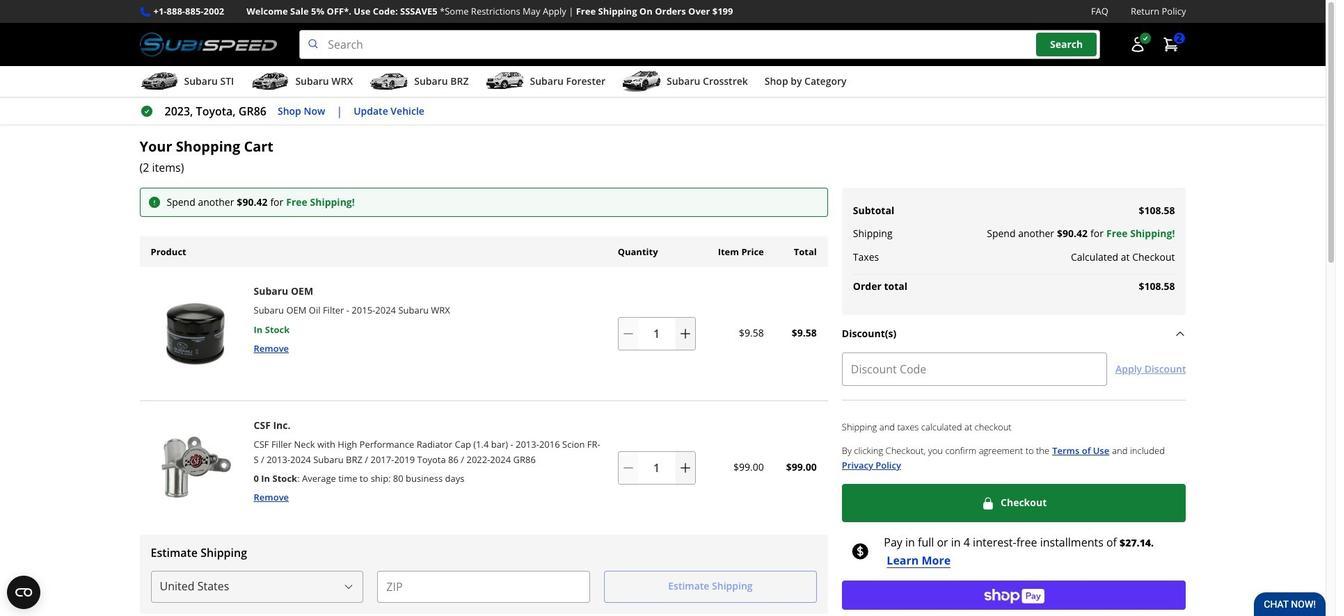 Task type: vqa. For each thing, say whether or not it's contained in the screenshot.
list box
no



Task type: locate. For each thing, give the bounding box(es) containing it.
2 decrement image from the top
[[622, 461, 636, 475]]

1 decrement image from the top
[[622, 327, 636, 341]]

country select image
[[343, 582, 355, 593]]

button image
[[1130, 36, 1147, 53]]

decrement image left increment image
[[622, 327, 636, 341]]

subispeed logo image
[[140, 30, 277, 59]]

increment image
[[679, 327, 693, 341]]

a subaru brz thumbnail image image
[[370, 71, 409, 92]]

0 vertical spatial decrement image
[[622, 327, 636, 341]]

Discount Code field
[[842, 353, 1108, 387]]

a subaru sti thumbnail image image
[[140, 71, 179, 92]]

increment image
[[679, 461, 693, 475]]

sub15208aa170 oem subaru oil filter - 2015-2020 wrx, image
[[145, 284, 245, 384]]

a subaru crosstrek thumbnail image image
[[623, 71, 662, 92]]

decrement image
[[622, 327, 636, 341], [622, 461, 636, 475]]

decrement image left increment icon at the bottom
[[622, 461, 636, 475]]

a subaru forester thumbnail image image
[[486, 71, 525, 92]]

None number field
[[618, 317, 696, 351], [618, 452, 696, 485], [618, 317, 696, 351], [618, 452, 696, 485]]

1 vertical spatial decrement image
[[622, 461, 636, 475]]



Task type: describe. For each thing, give the bounding box(es) containing it.
a subaru wrx thumbnail image image
[[251, 71, 290, 92]]

decrement image for increment image
[[622, 327, 636, 341]]

open widget image
[[7, 577, 40, 610]]

Country Select button
[[151, 571, 364, 603]]

csf8044 the all-aluminum filler neck will include a high-pressure radiator cap to fit the subaru brz., image
[[145, 418, 245, 519]]

search input field
[[300, 30, 1101, 59]]

Zip text field
[[378, 571, 591, 603]]

buy with shop pay image
[[984, 588, 1045, 604]]

decrement image for increment icon at the bottom
[[622, 461, 636, 475]]



